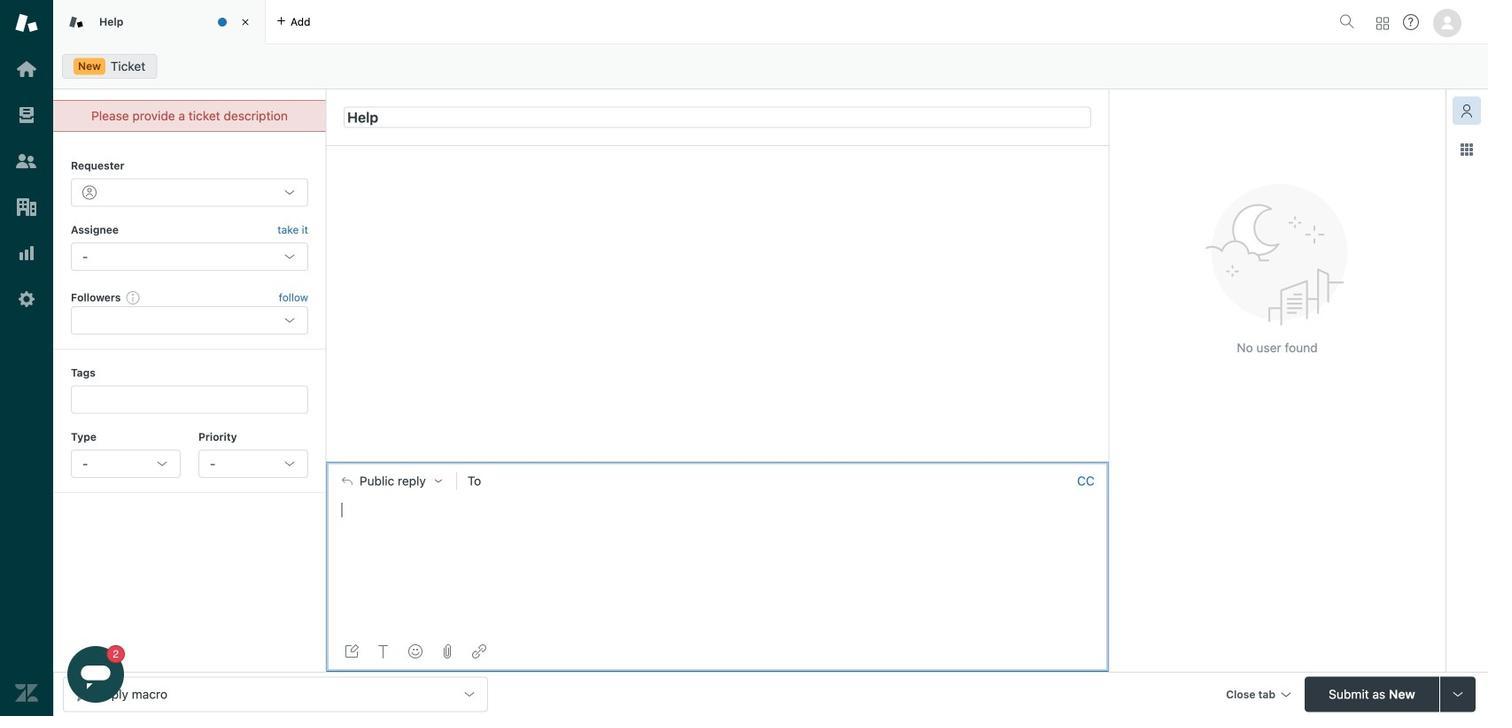 Task type: locate. For each thing, give the bounding box(es) containing it.
zendesk image
[[15, 682, 38, 705]]

tabs tab list
[[53, 0, 1333, 44]]

add attachment image
[[440, 645, 455, 659]]

secondary element
[[53, 49, 1489, 84]]

add link (cmd k) image
[[472, 645, 487, 659]]

customers image
[[15, 150, 38, 173]]

info on adding followers image
[[126, 291, 140, 305]]

tab
[[53, 0, 266, 44]]

Public reply composer text field
[[334, 500, 1102, 537]]

zendesk products image
[[1377, 17, 1390, 30]]



Task type: describe. For each thing, give the bounding box(es) containing it.
close image
[[237, 13, 254, 31]]

customer context image
[[1460, 104, 1475, 118]]

apps image
[[1460, 143, 1475, 157]]

format text image
[[377, 645, 391, 659]]

views image
[[15, 104, 38, 127]]

main element
[[0, 0, 53, 717]]

insert emojis image
[[409, 645, 423, 659]]

get help image
[[1404, 14, 1420, 30]]

draft mode image
[[345, 645, 359, 659]]

displays possible ticket submission types image
[[1452, 688, 1466, 702]]

zendesk support image
[[15, 12, 38, 35]]

Subject field
[[344, 107, 1092, 128]]

admin image
[[15, 288, 38, 311]]

organizations image
[[15, 196, 38, 219]]

reporting image
[[15, 242, 38, 265]]

get started image
[[15, 58, 38, 81]]



Task type: vqa. For each thing, say whether or not it's contained in the screenshot.
tab
yes



